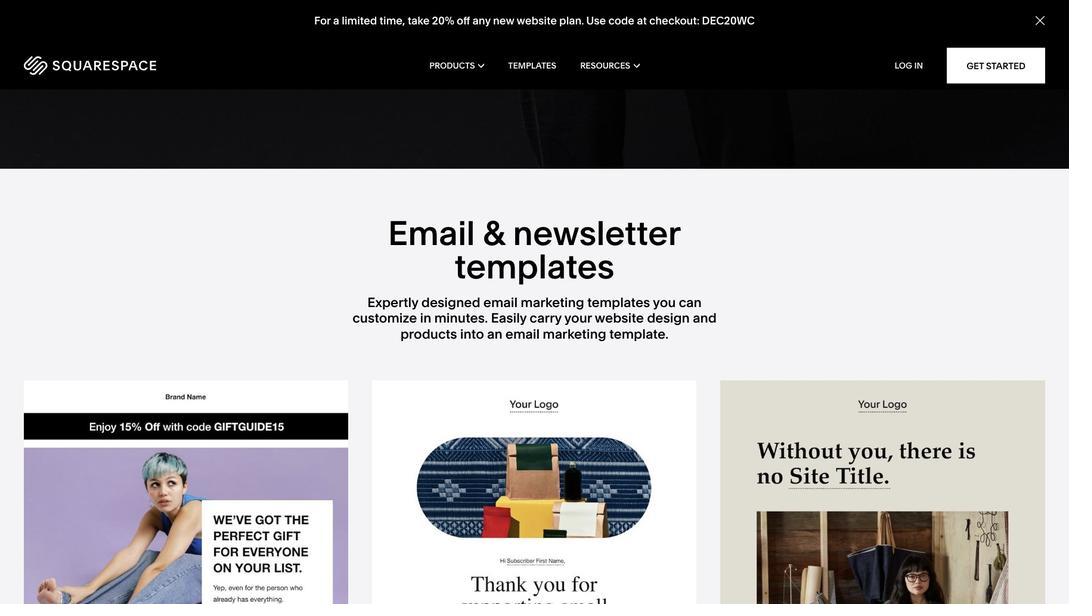 Task type: locate. For each thing, give the bounding box(es) containing it.
email
[[483, 295, 518, 311], [506, 326, 540, 342]]

0 vertical spatial marketing
[[521, 295, 584, 311]]

get started
[[967, 60, 1026, 71]]

code
[[608, 14, 635, 28]]

1 horizontal spatial website
[[595, 310, 644, 326]]

resources button
[[580, 42, 640, 89]]

products
[[401, 326, 457, 342]]

0 vertical spatial website
[[517, 14, 557, 28]]

any
[[473, 14, 491, 28]]

website right new
[[517, 14, 557, 28]]

started
[[986, 60, 1026, 71]]

1 vertical spatial templates
[[587, 295, 650, 311]]

email up an on the bottom left
[[483, 295, 518, 311]]

website inside expertly designed email marketing templates you can customize in minutes. easily carry your website design and products into an email marketing template.
[[595, 310, 644, 326]]

0 vertical spatial email
[[483, 295, 518, 311]]

in
[[420, 310, 431, 326]]

squarespace logo image
[[24, 56, 156, 75]]

get started link
[[947, 48, 1045, 83]]

email campaign template offering a 15 percent off coupon. image
[[24, 381, 348, 604]]

expertly designed email marketing templates you can customize in minutes. easily carry your website design and products into an email marketing template.
[[353, 295, 717, 342]]

products button
[[429, 42, 484, 89]]

get
[[967, 60, 984, 71]]

template.
[[609, 326, 669, 342]]

website right your
[[595, 310, 644, 326]]

take
[[408, 14, 430, 28]]

templates up expertly designed email marketing templates you can customize in minutes. easily carry your website design and products into an email marketing template.
[[455, 246, 615, 287]]

0 vertical spatial templates
[[455, 246, 615, 287]]

checkout:
[[649, 14, 699, 28]]

templates inside email & newsletter templates
[[455, 246, 615, 287]]

20%
[[432, 14, 454, 28]]

marketing
[[521, 295, 584, 311], [543, 326, 606, 342]]

limited
[[342, 14, 377, 28]]

1 vertical spatial website
[[595, 310, 644, 326]]

dec20wc
[[702, 14, 755, 28]]

off
[[457, 14, 470, 28]]

website
[[517, 14, 557, 28], [595, 310, 644, 326]]

email
[[388, 213, 475, 253]]

and
[[693, 310, 717, 326]]

you
[[653, 295, 676, 311]]

templates up 'template.' on the right bottom of the page
[[587, 295, 650, 311]]

email right an on the bottom left
[[506, 326, 540, 342]]

a
[[333, 14, 339, 28]]

templates
[[455, 246, 615, 287], [587, 295, 650, 311]]

products
[[429, 60, 475, 71]]

use
[[586, 14, 606, 28]]

newsletter
[[513, 213, 681, 253]]



Task type: vqa. For each thing, say whether or not it's contained in the screenshot.
'COURSES'
no



Task type: describe. For each thing, give the bounding box(es) containing it.
email campaign template customized for your website title. image
[[720, 381, 1045, 604]]

minutes.
[[434, 310, 488, 326]]

email campaign template with a thank you message for supporting small businesses. image
[[372, 381, 697, 604]]

templates
[[508, 60, 556, 71]]

&
[[483, 213, 505, 253]]

into
[[460, 326, 484, 342]]

time,
[[380, 14, 405, 28]]

easily
[[491, 310, 527, 326]]

for
[[314, 14, 331, 28]]

1 vertical spatial marketing
[[543, 326, 606, 342]]

in
[[914, 60, 923, 71]]

resources
[[580, 60, 630, 71]]

plan.
[[559, 14, 584, 28]]

log
[[895, 60, 912, 71]]

log             in link
[[895, 60, 923, 71]]

customize
[[353, 310, 417, 326]]

designed
[[421, 295, 480, 311]]

1 vertical spatial email
[[506, 326, 540, 342]]

email & newsletter templates
[[388, 213, 681, 287]]

log             in
[[895, 60, 923, 71]]

templates inside expertly designed email marketing templates you can customize in minutes. easily carry your website design and products into an email marketing template.
[[587, 295, 650, 311]]

for a limited time, take 20% off any new website plan. use code at checkout: dec20wc
[[314, 14, 755, 28]]

0 horizontal spatial website
[[517, 14, 557, 28]]

carry
[[530, 310, 562, 326]]

can
[[679, 295, 702, 311]]

at
[[637, 14, 647, 28]]

squarespace logo link
[[24, 56, 228, 75]]

new
[[493, 14, 514, 28]]

an
[[487, 326, 502, 342]]

templates link
[[508, 42, 556, 89]]

your
[[564, 310, 592, 326]]

expertly
[[367, 295, 418, 311]]

design
[[647, 310, 690, 326]]



